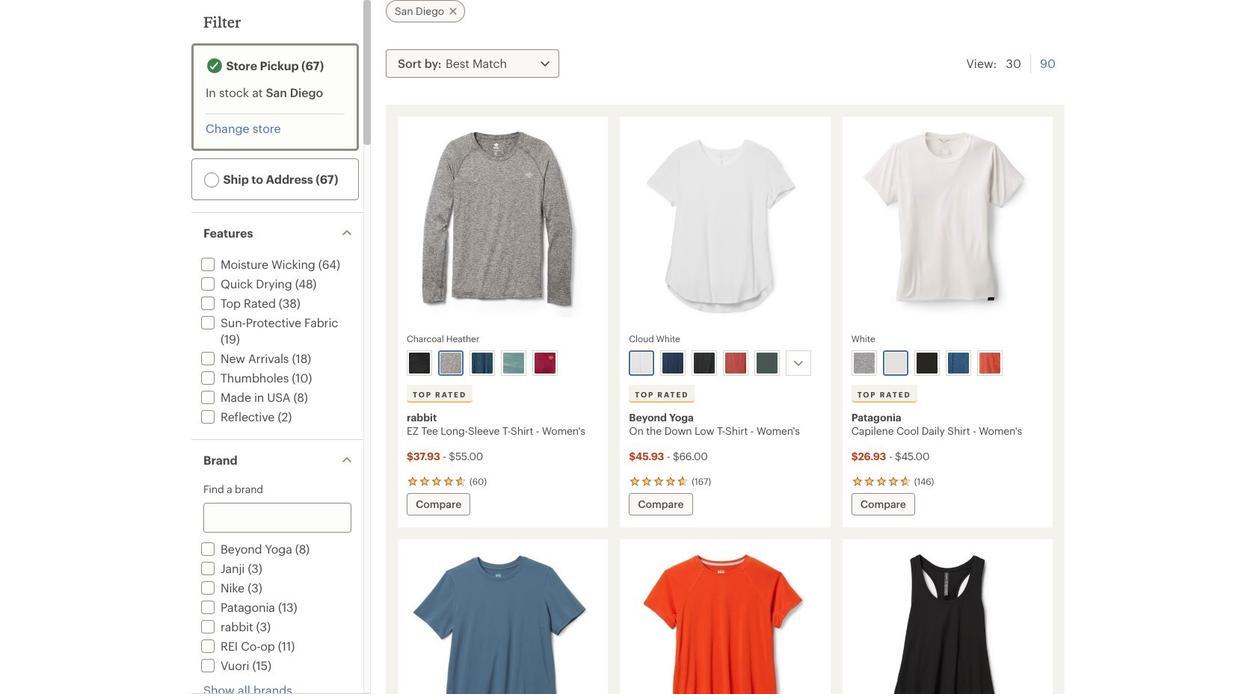 Task type: vqa. For each thing, say whether or not it's contained in the screenshot.
affordable
no



Task type: describe. For each thing, give the bounding box(es) containing it.
rei co-op active pursuits t-shirt - women's 0 image
[[407, 549, 599, 695]]

1 black image from the left
[[409, 353, 430, 374]]

group for patagonia capilene cool daily shirt - women's 0 image
[[849, 348, 1046, 379]]

darkest night image
[[694, 353, 715, 374]]

rei co-op swiftland running t-shirt - women's 0 image
[[629, 549, 822, 695]]

berry rose heather image
[[726, 353, 747, 374]]

oil teal image
[[503, 353, 524, 374]]

expand color swatches image
[[790, 355, 808, 373]]

group for beyond yoga on the down low t-shirt - women's 0 image
[[626, 348, 824, 379]]

2 black image from the left
[[917, 353, 938, 374]]

storm heather image
[[757, 353, 778, 374]]

viking blue/navy blue x-dye image
[[948, 353, 969, 374]]



Task type: locate. For each thing, give the bounding box(es) containing it.
cloud white image
[[632, 353, 653, 374]]

beyond yoga on the down low t-shirt - women's 0 image
[[629, 126, 822, 324]]

add filter: ship to address (67) image
[[204, 173, 219, 187]]

white image
[[886, 353, 906, 374]]

group for "rabbit ez tee long-sleeve t-shirt - women's 0" image at top left
[[404, 348, 601, 379]]

charcoal heather image
[[441, 353, 462, 374]]

vivacious image
[[535, 353, 556, 374]]

eclipse heather image
[[472, 353, 493, 374]]

None text field
[[203, 504, 352, 534]]

black image
[[409, 353, 430, 374], [917, 353, 938, 374]]

black image left charcoal heather image
[[409, 353, 430, 374]]

0 horizontal spatial group
[[404, 348, 601, 379]]

black image left viking blue/navy blue x-dye image
[[917, 353, 938, 374]]

patagonia capilene cool daily shirt - women's 0 image
[[852, 126, 1044, 324]]

nocturnal navy image
[[663, 353, 684, 374]]

rabbit ez tee long-sleeve t-shirt - women's 0 image
[[407, 126, 599, 324]]

pimento red/coho coral x-dye image
[[980, 353, 1001, 374]]

0 horizontal spatial black image
[[409, 353, 430, 374]]

1 horizontal spatial black image
[[917, 353, 938, 374]]

1 group from the left
[[404, 348, 601, 379]]

group
[[404, 348, 601, 379], [626, 348, 824, 379], [849, 348, 1046, 379]]

2 horizontal spatial group
[[849, 348, 1046, 379]]

3 group from the left
[[849, 348, 1046, 379]]

1 horizontal spatial group
[[626, 348, 824, 379]]

feather grey image
[[854, 353, 875, 374]]

2 group from the left
[[626, 348, 824, 379]]



